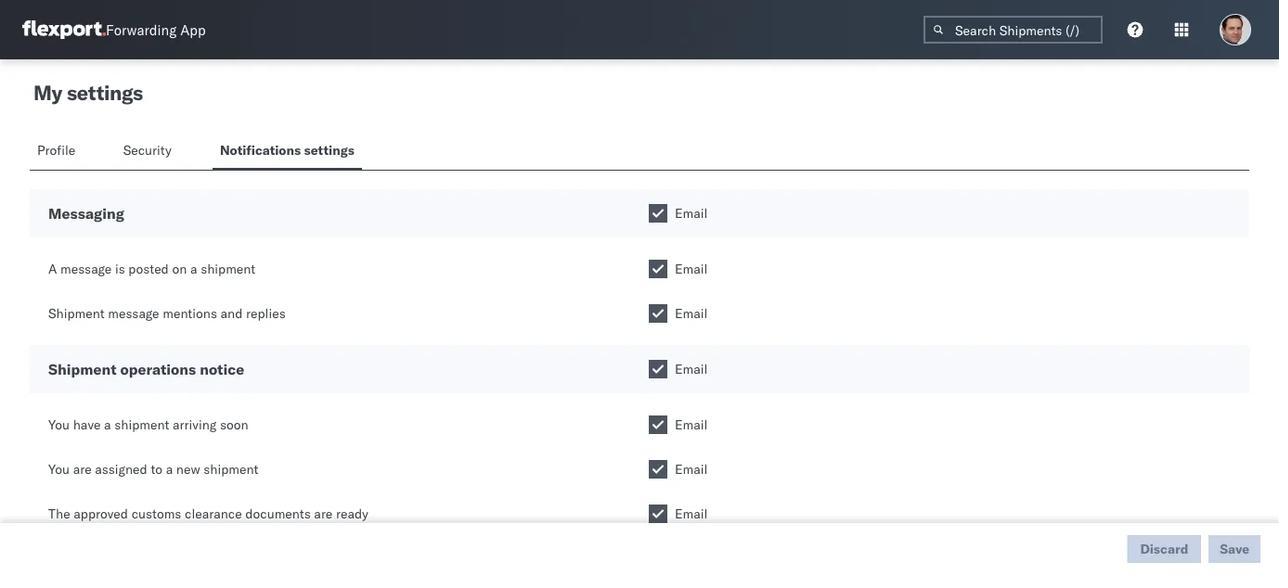 Task type: describe. For each thing, give the bounding box(es) containing it.
is
[[115, 261, 125, 277]]

the
[[48, 506, 70, 522]]

notifications
[[220, 142, 301, 158]]

you for you are assigned to a new shipment
[[48, 462, 70, 478]]

a message is posted on a shipment
[[48, 261, 256, 277]]

app
[[180, 21, 206, 39]]

replies
[[246, 306, 286, 322]]

notice
[[200, 360, 244, 379]]

my settings
[[33, 80, 143, 105]]

forwarding app link
[[22, 20, 206, 39]]

notifications settings
[[220, 142, 355, 158]]

message for a
[[60, 261, 112, 277]]

shipment operations notice
[[48, 360, 244, 379]]

shipment for new
[[204, 462, 259, 478]]

1 vertical spatial a
[[104, 417, 111, 433]]

forwarding app
[[106, 21, 206, 39]]

messaging
[[48, 204, 124, 223]]

my
[[33, 80, 62, 105]]

new
[[176, 462, 200, 478]]

have
[[73, 417, 101, 433]]

profile
[[37, 142, 75, 158]]

flexport. image
[[22, 20, 106, 39]]

mentions
[[163, 306, 217, 322]]

posted
[[128, 261, 169, 277]]

clearance
[[185, 506, 242, 522]]

email for the approved customs clearance documents are ready
[[675, 506, 708, 522]]

1 horizontal spatial a
[[166, 462, 173, 478]]

profile button
[[30, 134, 86, 170]]

0 horizontal spatial are
[[73, 462, 92, 478]]

settings for my settings
[[67, 80, 143, 105]]

ready
[[336, 506, 369, 522]]

the approved customs clearance documents are ready
[[48, 506, 369, 522]]

operations
[[120, 360, 196, 379]]

email for a message is posted on a shipment
[[675, 261, 708, 277]]

on
[[172, 261, 187, 277]]

email for shipment message mentions and replies
[[675, 306, 708, 322]]

settings for notifications settings
[[304, 142, 355, 158]]

customs
[[132, 506, 181, 522]]

assigned
[[95, 462, 147, 478]]

email for messaging
[[675, 205, 708, 222]]



Task type: locate. For each thing, give the bounding box(es) containing it.
email for you are assigned to a new shipment
[[675, 462, 708, 478]]

Search Shipments (/) text field
[[924, 16, 1103, 44]]

settings right notifications
[[304, 142, 355, 158]]

message for shipment
[[108, 306, 159, 322]]

documents
[[246, 506, 311, 522]]

1 you from the top
[[48, 417, 70, 433]]

are left assigned
[[73, 462, 92, 478]]

you up the
[[48, 462, 70, 478]]

2 horizontal spatial a
[[190, 261, 197, 277]]

notifications settings button
[[213, 134, 362, 170]]

shipment up and
[[201, 261, 256, 277]]

2 you from the top
[[48, 462, 70, 478]]

email
[[675, 205, 708, 222], [675, 261, 708, 277], [675, 306, 708, 322], [675, 361, 708, 378], [675, 417, 708, 433], [675, 462, 708, 478], [675, 506, 708, 522]]

email for shipment operations notice
[[675, 361, 708, 378]]

shipment for shipment operations notice
[[48, 360, 117, 379]]

1 horizontal spatial are
[[314, 506, 333, 522]]

shipment
[[48, 306, 105, 322], [48, 360, 117, 379]]

settings right my
[[67, 80, 143, 105]]

to
[[151, 462, 163, 478]]

3 email from the top
[[675, 306, 708, 322]]

0 vertical spatial settings
[[67, 80, 143, 105]]

you are assigned to a new shipment
[[48, 462, 259, 478]]

1 email from the top
[[675, 205, 708, 222]]

shipment up you are assigned to a new shipment
[[114, 417, 169, 433]]

you left have
[[48, 417, 70, 433]]

1 shipment from the top
[[48, 306, 105, 322]]

1 vertical spatial are
[[314, 506, 333, 522]]

1 vertical spatial settings
[[304, 142, 355, 158]]

are
[[73, 462, 92, 478], [314, 506, 333, 522]]

approved
[[74, 506, 128, 522]]

settings
[[67, 80, 143, 105], [304, 142, 355, 158]]

0 horizontal spatial settings
[[67, 80, 143, 105]]

2 email from the top
[[675, 261, 708, 277]]

5 email from the top
[[675, 417, 708, 433]]

0 vertical spatial you
[[48, 417, 70, 433]]

shipment for a
[[201, 261, 256, 277]]

2 vertical spatial shipment
[[204, 462, 259, 478]]

message right a
[[60, 261, 112, 277]]

forwarding
[[106, 21, 177, 39]]

shipment
[[201, 261, 256, 277], [114, 417, 169, 433], [204, 462, 259, 478]]

2 shipment from the top
[[48, 360, 117, 379]]

arriving
[[173, 417, 217, 433]]

settings inside button
[[304, 142, 355, 158]]

6 email from the top
[[675, 462, 708, 478]]

soon
[[220, 417, 249, 433]]

None checkbox
[[649, 416, 668, 435], [649, 505, 668, 524], [649, 416, 668, 435], [649, 505, 668, 524]]

security
[[123, 142, 172, 158]]

a
[[48, 261, 57, 277]]

shipment down a
[[48, 306, 105, 322]]

1 vertical spatial shipment
[[114, 417, 169, 433]]

shipment for shipment message mentions and replies
[[48, 306, 105, 322]]

0 horizontal spatial a
[[104, 417, 111, 433]]

0 vertical spatial shipment
[[201, 261, 256, 277]]

0 vertical spatial shipment
[[48, 306, 105, 322]]

security button
[[116, 134, 183, 170]]

email for you have a shipment arriving soon
[[675, 417, 708, 433]]

1 vertical spatial shipment
[[48, 360, 117, 379]]

shipment up have
[[48, 360, 117, 379]]

message
[[60, 261, 112, 277], [108, 306, 159, 322]]

2 vertical spatial a
[[166, 462, 173, 478]]

7 email from the top
[[675, 506, 708, 522]]

1 vertical spatial you
[[48, 462, 70, 478]]

4 email from the top
[[675, 361, 708, 378]]

you have a shipment arriving soon
[[48, 417, 249, 433]]

a right on
[[190, 261, 197, 277]]

you
[[48, 417, 70, 433], [48, 462, 70, 478]]

you for you have a shipment arriving soon
[[48, 417, 70, 433]]

shipment message mentions and replies
[[48, 306, 286, 322]]

a right have
[[104, 417, 111, 433]]

and
[[221, 306, 243, 322]]

shipment right new
[[204, 462, 259, 478]]

a right to in the bottom left of the page
[[166, 462, 173, 478]]

are left the ready
[[314, 506, 333, 522]]

0 vertical spatial a
[[190, 261, 197, 277]]

a
[[190, 261, 197, 277], [104, 417, 111, 433], [166, 462, 173, 478]]

0 vertical spatial message
[[60, 261, 112, 277]]

1 horizontal spatial settings
[[304, 142, 355, 158]]

message down the is
[[108, 306, 159, 322]]

1 vertical spatial message
[[108, 306, 159, 322]]

0 vertical spatial are
[[73, 462, 92, 478]]

None checkbox
[[649, 204, 668, 223], [649, 260, 668, 279], [649, 305, 668, 323], [649, 360, 668, 379], [649, 461, 668, 479], [649, 204, 668, 223], [649, 260, 668, 279], [649, 305, 668, 323], [649, 360, 668, 379], [649, 461, 668, 479]]



Task type: vqa. For each thing, say whether or not it's contained in the screenshot.
co.
no



